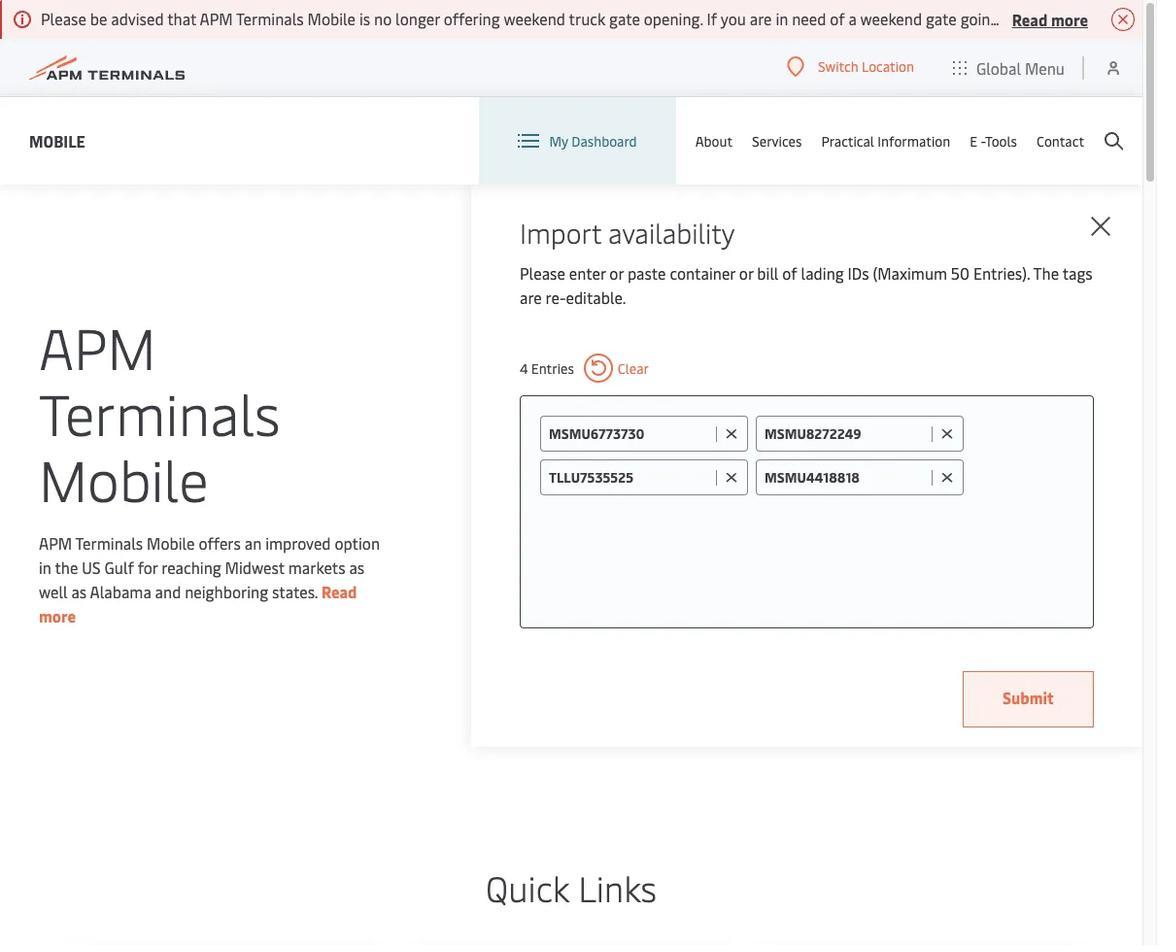 Task type: vqa. For each thing, say whether or not it's contained in the screenshot.
storage & warehousing
no



Task type: describe. For each thing, give the bounding box(es) containing it.
truck
[[569, 8, 606, 29]]

information
[[878, 132, 951, 150]]

please be advised that apm terminals mobile is no longer offering weekend truck gate opening. if you are in need of a weekend gate going forward, please email
[[41, 8, 1157, 29]]

close alert image
[[1112, 8, 1135, 31]]

option
[[335, 532, 380, 554]]

e
[[970, 132, 978, 150]]

paste
[[628, 262, 666, 284]]

the
[[55, 557, 78, 578]]

0 vertical spatial in
[[776, 8, 789, 29]]

midwest
[[225, 557, 285, 578]]

contact button
[[1037, 97, 1085, 185]]

if
[[707, 8, 718, 29]]

opening.
[[644, 8, 704, 29]]

switch
[[818, 58, 859, 76]]

practical information
[[822, 132, 951, 150]]

editable.
[[566, 287, 627, 308]]

1 gate from the left
[[610, 8, 641, 29]]

50
[[952, 262, 970, 284]]

more for read more link
[[39, 605, 76, 627]]

global menu
[[977, 57, 1065, 78]]

e -tools button
[[970, 97, 1018, 185]]

offering
[[444, 8, 500, 29]]

apm terminals mobile offers an improved option in the us gulf for reaching midwest markets as well as alabama and neighboring states.
[[39, 532, 380, 602]]

-
[[981, 132, 986, 150]]

re-
[[546, 287, 566, 308]]

forward,
[[1004, 8, 1062, 29]]

email
[[1115, 8, 1153, 29]]

please for please be advised that apm terminals mobile is no longer offering weekend truck gate opening. if you are in need of a weekend gate going forward, please email
[[41, 8, 86, 29]]

e -tools
[[970, 132, 1018, 150]]

my dashboard
[[550, 132, 637, 150]]

container
[[670, 262, 736, 284]]

and
[[155, 581, 181, 602]]

services button
[[752, 97, 802, 185]]

quick links
[[486, 864, 657, 912]]

(maximum
[[873, 262, 948, 284]]

enter
[[569, 262, 606, 284]]

entries
[[532, 359, 574, 378]]

read for read more button
[[1013, 8, 1048, 30]]

1 weekend from the left
[[504, 8, 566, 29]]

Entered ID text field
[[549, 469, 712, 487]]

be
[[90, 8, 107, 29]]

please
[[1066, 8, 1111, 29]]

for
[[138, 557, 158, 578]]

read for read more link
[[322, 581, 357, 602]]

0 vertical spatial are
[[750, 8, 772, 29]]

1 horizontal spatial of
[[830, 8, 845, 29]]

4 entries
[[520, 359, 574, 378]]

2 weekend from the left
[[861, 8, 923, 29]]

0 vertical spatial as
[[349, 557, 365, 578]]

terminals for apm terminals mobile
[[39, 374, 281, 451]]

services
[[752, 132, 802, 150]]

practical information button
[[822, 97, 951, 185]]

1 vertical spatial as
[[71, 581, 87, 602]]

about button
[[696, 97, 733, 185]]

mobile inside apm terminals mobile offers an improved option in the us gulf for reaching midwest markets as well as alabama and neighboring states.
[[147, 532, 195, 554]]

apm for apm terminals mobile offers an improved option in the us gulf for reaching midwest markets as well as alabama and neighboring states.
[[39, 532, 72, 554]]

about
[[696, 132, 733, 150]]

links
[[579, 864, 657, 912]]

menu
[[1026, 57, 1065, 78]]

is
[[360, 8, 371, 29]]

0 vertical spatial terminals
[[236, 8, 304, 29]]

switch location
[[818, 58, 915, 76]]

read more for read more link
[[39, 581, 357, 627]]

advised
[[111, 8, 164, 29]]

a
[[849, 8, 857, 29]]

are inside please enter or paste container or bill of lading ids (maximum 50 entries). the tags are re-editable.
[[520, 287, 542, 308]]

lading
[[802, 262, 844, 284]]

of inside please enter or paste container or bill of lading ids (maximum 50 entries). the tags are re-editable.
[[783, 262, 798, 284]]

global menu button
[[934, 38, 1085, 97]]

my
[[550, 132, 569, 150]]

read more button
[[1013, 7, 1089, 31]]



Task type: locate. For each thing, give the bounding box(es) containing it.
you
[[721, 8, 746, 29]]

in left 'need'
[[776, 8, 789, 29]]

offers
[[199, 532, 241, 554]]

more for read more button
[[1052, 8, 1089, 30]]

1 horizontal spatial or
[[740, 262, 754, 284]]

1 or from the left
[[610, 262, 624, 284]]

1 horizontal spatial more
[[1052, 8, 1089, 30]]

0 vertical spatial of
[[830, 8, 845, 29]]

0 vertical spatial please
[[41, 8, 86, 29]]

2 vertical spatial apm
[[39, 532, 72, 554]]

improved
[[266, 532, 331, 554]]

0 vertical spatial read more
[[1013, 8, 1089, 30]]

contact
[[1037, 132, 1085, 150]]

please enter or paste container or bill of lading ids (maximum 50 entries). the tags are re-editable.
[[520, 262, 1093, 308]]

2 vertical spatial terminals
[[75, 532, 143, 554]]

1 horizontal spatial read more
[[1013, 8, 1089, 30]]

2 or from the left
[[740, 262, 754, 284]]

1 vertical spatial read
[[322, 581, 357, 602]]

read more up menu
[[1013, 8, 1089, 30]]

1 horizontal spatial gate
[[926, 8, 957, 29]]

more
[[1052, 8, 1089, 30], [39, 605, 76, 627]]

bill
[[758, 262, 779, 284]]

mobile inside apm terminals mobile
[[39, 440, 209, 517]]

location
[[862, 58, 915, 76]]

please left be
[[41, 8, 86, 29]]

in
[[776, 8, 789, 29], [39, 557, 51, 578]]

well
[[39, 581, 68, 602]]

0 horizontal spatial gate
[[610, 8, 641, 29]]

states.
[[272, 581, 318, 602]]

1 vertical spatial of
[[783, 262, 798, 284]]

apm
[[200, 8, 233, 29], [39, 308, 156, 384], [39, 532, 72, 554]]

0 horizontal spatial more
[[39, 605, 76, 627]]

or left bill on the top right of the page
[[740, 262, 754, 284]]

that
[[167, 8, 196, 29]]

0 horizontal spatial in
[[39, 557, 51, 578]]

gulf
[[105, 557, 134, 578]]

1 vertical spatial terminals
[[39, 374, 281, 451]]

markets
[[288, 557, 346, 578]]

0 horizontal spatial or
[[610, 262, 624, 284]]

0 horizontal spatial read more
[[39, 581, 357, 627]]

4
[[520, 359, 528, 378]]

gate left going
[[926, 8, 957, 29]]

0 horizontal spatial are
[[520, 287, 542, 308]]

1 horizontal spatial in
[[776, 8, 789, 29]]

please
[[41, 8, 86, 29], [520, 262, 566, 284]]

0 horizontal spatial read
[[322, 581, 357, 602]]

1 vertical spatial apm
[[39, 308, 156, 384]]

or right enter
[[610, 262, 624, 284]]

the
[[1034, 262, 1060, 284]]

reaching
[[162, 557, 221, 578]]

read up 'global menu'
[[1013, 8, 1048, 30]]

1 vertical spatial more
[[39, 605, 76, 627]]

need
[[792, 8, 827, 29]]

0 horizontal spatial weekend
[[504, 8, 566, 29]]

switch location button
[[787, 56, 915, 78]]

Entered ID text field
[[549, 425, 712, 443], [765, 425, 927, 443], [765, 469, 927, 487]]

longer
[[396, 8, 440, 29]]

read more link
[[39, 581, 357, 627]]

of
[[830, 8, 845, 29], [783, 262, 798, 284]]

0 vertical spatial read
[[1013, 8, 1048, 30]]

as
[[349, 557, 365, 578], [71, 581, 87, 602]]

apm for apm terminals mobile
[[39, 308, 156, 384]]

alabama
[[90, 581, 151, 602]]

2 gate from the left
[[926, 8, 957, 29]]

clear
[[618, 359, 649, 378]]

read down "markets" in the left of the page
[[322, 581, 357, 602]]

my dashboard button
[[519, 97, 637, 185]]

1 horizontal spatial are
[[750, 8, 772, 29]]

terminals
[[236, 8, 304, 29], [39, 374, 281, 451], [75, 532, 143, 554]]

submit
[[1003, 687, 1055, 709]]

please for please enter or paste container or bill of lading ids (maximum 50 entries). the tags are re-editable.
[[520, 262, 566, 284]]

0 horizontal spatial as
[[71, 581, 87, 602]]

practical
[[822, 132, 875, 150]]

of right bill on the top right of the page
[[783, 262, 798, 284]]

as right well
[[71, 581, 87, 602]]

please inside please enter or paste container or bill of lading ids (maximum 50 entries). the tags are re-editable.
[[520, 262, 566, 284]]

as down option on the left bottom
[[349, 557, 365, 578]]

read more for read more button
[[1013, 8, 1089, 30]]

terminals inside apm terminals mobile offers an improved option in the us gulf for reaching midwest markets as well as alabama and neighboring states.
[[75, 532, 143, 554]]

or
[[610, 262, 624, 284], [740, 262, 754, 284]]

global
[[977, 57, 1022, 78]]

more left close alert image
[[1052, 8, 1089, 30]]

1 horizontal spatial weekend
[[861, 8, 923, 29]]

0 vertical spatial apm
[[200, 8, 233, 29]]

more inside button
[[1052, 8, 1089, 30]]

gate
[[610, 8, 641, 29], [926, 8, 957, 29]]

please up re-
[[520, 262, 566, 284]]

weekend right a
[[861, 8, 923, 29]]

clear button
[[584, 354, 649, 383]]

more inside the read more
[[39, 605, 76, 627]]

1 horizontal spatial as
[[349, 557, 365, 578]]

mobile link
[[29, 129, 85, 153]]

in inside apm terminals mobile offers an improved option in the us gulf for reaching midwest markets as well as alabama and neighboring states.
[[39, 557, 51, 578]]

entries).
[[974, 262, 1031, 284]]

weekend left truck
[[504, 8, 566, 29]]

1 vertical spatial are
[[520, 287, 542, 308]]

1 vertical spatial in
[[39, 557, 51, 578]]

1 horizontal spatial please
[[520, 262, 566, 284]]

us
[[82, 557, 101, 578]]

1 horizontal spatial read
[[1013, 8, 1048, 30]]

gate right truck
[[610, 8, 641, 29]]

are right you
[[750, 8, 772, 29]]

tags
[[1063, 262, 1093, 284]]

0 horizontal spatial please
[[41, 8, 86, 29]]

import availability
[[520, 214, 735, 251]]

of left a
[[830, 8, 845, 29]]

availability
[[609, 214, 735, 251]]

an
[[245, 532, 262, 554]]

read more down reaching
[[39, 581, 357, 627]]

mobile secondary image
[[36, 519, 377, 811]]

tools
[[986, 132, 1018, 150]]

neighboring
[[185, 581, 268, 602]]

submit button
[[963, 672, 1095, 728]]

weekend
[[504, 8, 566, 29], [861, 8, 923, 29]]

1 vertical spatial read more
[[39, 581, 357, 627]]

are left re-
[[520, 287, 542, 308]]

terminals for apm terminals mobile offers an improved option in the us gulf for reaching midwest markets as well as alabama and neighboring states.
[[75, 532, 143, 554]]

are
[[750, 8, 772, 29], [520, 287, 542, 308]]

0 vertical spatial more
[[1052, 8, 1089, 30]]

in left the the
[[39, 557, 51, 578]]

import
[[520, 214, 602, 251]]

apm inside apm terminals mobile
[[39, 308, 156, 384]]

dashboard
[[572, 132, 637, 150]]

apm inside apm terminals mobile offers an improved option in the us gulf for reaching midwest markets as well as alabama and neighboring states.
[[39, 532, 72, 554]]

apm terminals mobile
[[39, 308, 281, 517]]

quick
[[486, 864, 570, 912]]

going
[[961, 8, 1000, 29]]

no
[[374, 8, 392, 29]]

more down well
[[39, 605, 76, 627]]

read
[[1013, 8, 1048, 30], [322, 581, 357, 602]]

read more
[[1013, 8, 1089, 30], [39, 581, 357, 627]]

ids
[[848, 262, 870, 284]]

0 horizontal spatial of
[[783, 262, 798, 284]]

1 vertical spatial please
[[520, 262, 566, 284]]

read inside button
[[1013, 8, 1048, 30]]



